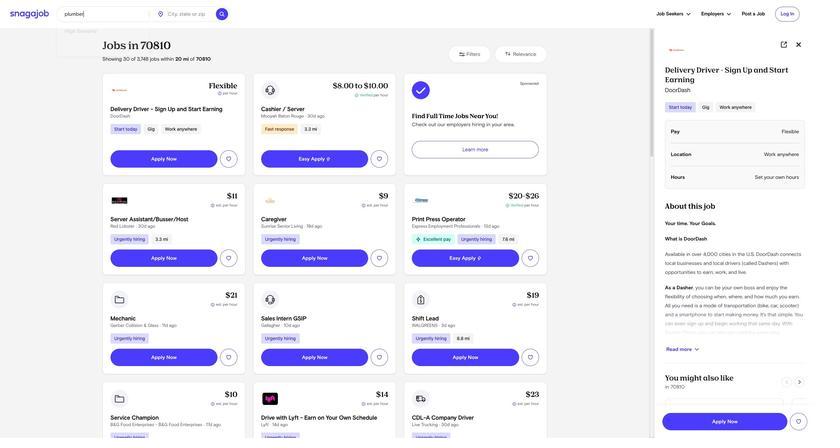 Task type: describe. For each thing, give the bounding box(es) containing it.
current location image
[[158, 11, 164, 17]]

search image
[[219, 11, 225, 17]]

express employment professionals logo image
[[414, 193, 429, 208]]

lyft logo image
[[263, 393, 278, 406]]



Task type: locate. For each thing, give the bounding box(es) containing it.
1 vertical spatial doordash logo image
[[675, 415, 691, 418]]

advertisement element
[[412, 81, 540, 159]]

sunrise senior living logo image
[[263, 193, 278, 208]]

list item
[[412, 234, 455, 245]]

tab list
[[102, 73, 548, 439]]

None search field
[[57, 6, 230, 38]]

keyword search field
[[57, 7, 149, 22]]

0 horizontal spatial doordash logo image
[[112, 89, 127, 92]]

1 horizontal spatial doordash logo image
[[675, 415, 691, 418]]

doordash logo image
[[112, 89, 127, 92], [675, 415, 691, 418]]

group
[[666, 102, 756, 113], [110, 124, 201, 134], [261, 124, 321, 134], [110, 234, 172, 245], [261, 234, 300, 245], [412, 234, 519, 245], [110, 334, 149, 344], [261, 334, 300, 344], [412, 334, 474, 344], [110, 433, 149, 439], [261, 433, 300, 439], [412, 433, 451, 439]]

location search field
[[150, 7, 230, 22]]

navigation
[[235, 7, 806, 22]]

0 vertical spatial doordash logo image
[[112, 89, 127, 92]]

red lobster logo image
[[112, 198, 127, 204]]



